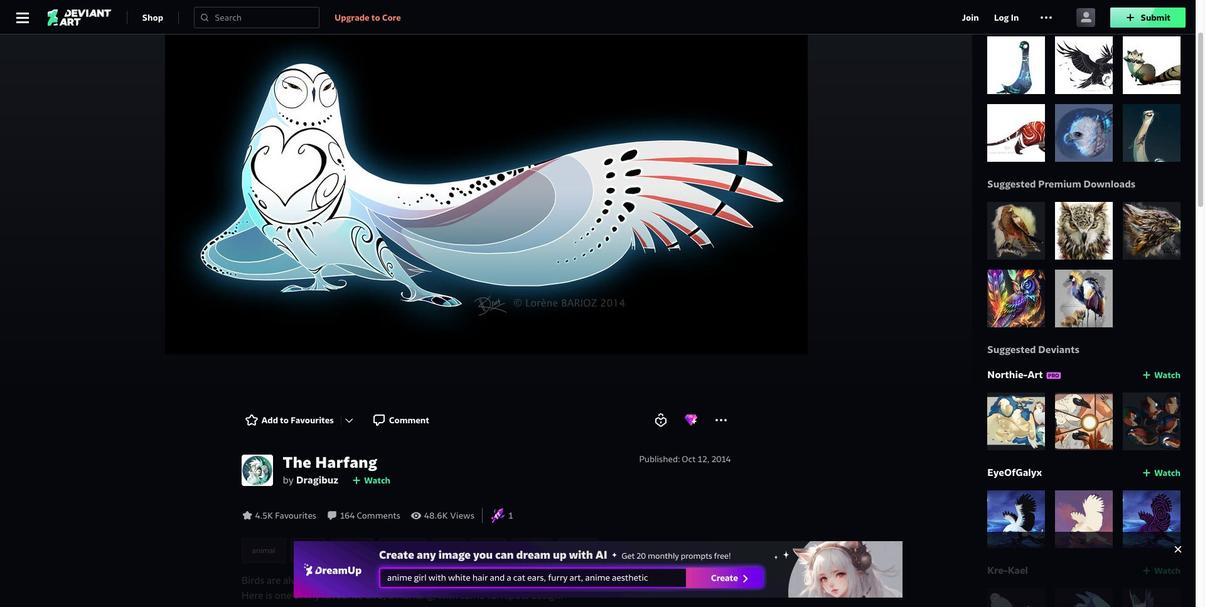 Task type: vqa. For each thing, say whether or not it's contained in the screenshot.


Task type: describe. For each thing, give the bounding box(es) containing it.
alien pigeon image
[[988, 36, 1045, 94]]

add to favourites button
[[241, 411, 336, 431]]

the harfang
[[283, 453, 377, 473]]

add to favourites
[[261, 415, 334, 426]]

owl
[[443, 546, 455, 556]]

watch up the anarion ap sheet "image" at the bottom of the page
[[1155, 370, 1181, 381]]

effray link
[[557, 539, 599, 564]]

log in
[[994, 12, 1019, 23]]

upgrade
[[335, 12, 370, 23]]

shop link
[[142, 7, 163, 27]]

1
[[509, 510, 513, 522]]

submit
[[1141, 12, 1171, 23]]

4.5k
[[255, 510, 273, 522]]

suggested deviants
[[988, 344, 1080, 356]]

1 vertical spatial favourites
[[275, 510, 316, 522]]

deviants
[[1039, 344, 1080, 356]]

harfang
[[390, 546, 416, 556]]

ferret style image
[[1123, 104, 1181, 162]]

favourites inside button
[[291, 415, 334, 426]]

watch button up filigree 11656 image
[[1142, 466, 1181, 481]]

dragibuz
[[296, 475, 339, 487]]

owl link
[[432, 539, 465, 564]]

dreams of the owl spirit image
[[988, 270, 1045, 328]]

1 button
[[509, 510, 513, 522]]

kanagawa image
[[1123, 589, 1181, 608]]

suggested for suggested deviants
[[988, 344, 1036, 356]]

comment
[[389, 415, 429, 426]]

add
[[261, 415, 278, 426]]

quetzal style image
[[988, 0, 1045, 26]]

2014
[[712, 454, 731, 465]]

watch up comments
[[364, 475, 391, 487]]

in
[[1011, 12, 1019, 23]]

to for add
[[280, 415, 289, 426]]

join
[[962, 12, 979, 23]]

white link
[[512, 539, 552, 564]]

164
[[340, 510, 355, 522]]

the tiger image
[[988, 104, 1045, 162]]

48.6k
[[424, 510, 448, 522]]

bird
[[302, 546, 315, 556]]

premium
[[1039, 178, 1082, 190]]

downloads
[[1084, 178, 1136, 190]]

watch button up the anarion ap sheet "image" at the bottom of the page
[[1142, 368, 1181, 383]]

core
[[382, 12, 401, 23]]

the eagle image
[[1123, 202, 1181, 260]]

watch up filigree 11656 image
[[1155, 468, 1181, 479]]

dragibuz link
[[296, 473, 342, 488]]

the harfang image
[[165, 0, 808, 355]]

award a badge image
[[683, 413, 698, 428]]

dragibuz's avatar image
[[241, 455, 273, 487]]

Search text field
[[215, 11, 314, 24]]

oct
[[682, 454, 696, 465]]

banner containing shop
[[0, 0, 1196, 35]]

bird link
[[291, 539, 326, 564]]

shop
[[142, 12, 163, 23]]

12,
[[698, 454, 710, 465]]

4.5k favourites
[[255, 510, 316, 522]]



Task type: locate. For each thing, give the bounding box(es) containing it.
1 vertical spatial to
[[280, 415, 289, 426]]

published:
[[639, 454, 681, 465]]

spot link
[[470, 539, 507, 564]]

hype: you got hyped up! (1) image
[[489, 508, 506, 525]]

1 suggested from the top
[[988, 178, 1036, 190]]

crowned crane image
[[1055, 270, 1113, 328]]

bazel 9736 image
[[1055, 491, 1113, 549]]

animal link
[[241, 539, 286, 564]]

watch button down harfang
[[352, 473, 391, 488]]

watch up kanagawa image
[[1155, 566, 1181, 577]]

the
[[283, 453, 312, 473]]

birb sketches image
[[988, 393, 1045, 451]]

submit button
[[1111, 7, 1186, 27]]

by dragibuz
[[283, 475, 339, 487]]

1 horizontal spatial to
[[372, 12, 380, 23]]

upgrade to core
[[335, 12, 401, 23]]

owl image
[[1055, 202, 1113, 260]]

log in link
[[994, 10, 1019, 25]]

crow style image
[[1055, 36, 1113, 94]]

advent stryx 1 image
[[988, 589, 1045, 608]]

suggested premium downloads
[[988, 178, 1136, 190]]

filigree 11656 image
[[1123, 491, 1181, 549]]

design link
[[331, 539, 374, 564]]

harfang
[[315, 453, 377, 473]]

to left core
[[372, 12, 380, 23]]

core pro member image
[[1046, 372, 1062, 379]]

1 vertical spatial suggested
[[988, 344, 1036, 356]]

0 vertical spatial favourites
[[291, 415, 334, 426]]

favourites right add
[[291, 415, 334, 426]]

favourites
[[291, 415, 334, 426], [275, 510, 316, 522]]

by
[[283, 475, 294, 487]]

suggested left deviants
[[988, 344, 1036, 356]]

effray
[[568, 546, 588, 556]]

white
[[522, 546, 542, 556]]

to
[[372, 12, 380, 23], [280, 415, 289, 426]]

raize 12237 image
[[988, 491, 1045, 549]]

snow leopard style image
[[1055, 0, 1113, 26]]

watch
[[1155, 370, 1181, 381], [1155, 468, 1181, 479], [364, 475, 391, 487], [1155, 566, 1181, 577]]

harfang link
[[379, 539, 427, 564]]

0 horizontal spatial to
[[280, 415, 289, 426]]

spot
[[481, 546, 496, 556]]

lucca 9815 image
[[1055, 589, 1113, 608]]

falcon image
[[988, 202, 1045, 260]]

164 comments
[[340, 510, 400, 522]]

anarion ap sheet image
[[1123, 393, 1181, 451]]

0 vertical spatial suggested
[[988, 178, 1036, 190]]

log
[[994, 12, 1009, 23]]

views
[[450, 510, 475, 522]]

to for upgrade
[[372, 12, 380, 23]]

to right add
[[280, 415, 289, 426]]

suggested for suggested premium downloads
[[988, 178, 1036, 190]]

red panda style ~ image
[[1123, 0, 1181, 26]]

mawhero ap sheet image
[[1055, 393, 1113, 451]]

animal
[[252, 546, 275, 556]]

design
[[341, 546, 363, 556]]

harpy eagle style image
[[1055, 104, 1113, 162]]

2 suggested from the top
[[988, 344, 1036, 356]]

watch button up kanagawa image
[[1142, 564, 1181, 579]]

to inside button
[[280, 415, 289, 426]]

48.6k views
[[424, 510, 475, 522]]

suggested up the falcon image
[[988, 178, 1036, 190]]

raccoon style image
[[1123, 36, 1181, 94]]

suggested
[[988, 178, 1036, 190], [988, 344, 1036, 356]]

join link
[[962, 10, 979, 25]]

banner
[[0, 0, 1196, 35]]

favourites right 4.5k
[[275, 510, 316, 522]]

0 vertical spatial to
[[372, 12, 380, 23]]

comment button
[[369, 411, 432, 431]]

october 12, 2014 at 2:58 pm cdt element
[[682, 453, 731, 466]]

published: oct 12, 2014
[[639, 454, 731, 465]]

comments
[[357, 510, 400, 522]]

watch button
[[1142, 368, 1181, 383], [1142, 466, 1181, 481], [352, 473, 391, 488], [1142, 564, 1181, 579]]

upgrade to core link
[[335, 10, 401, 25]]



